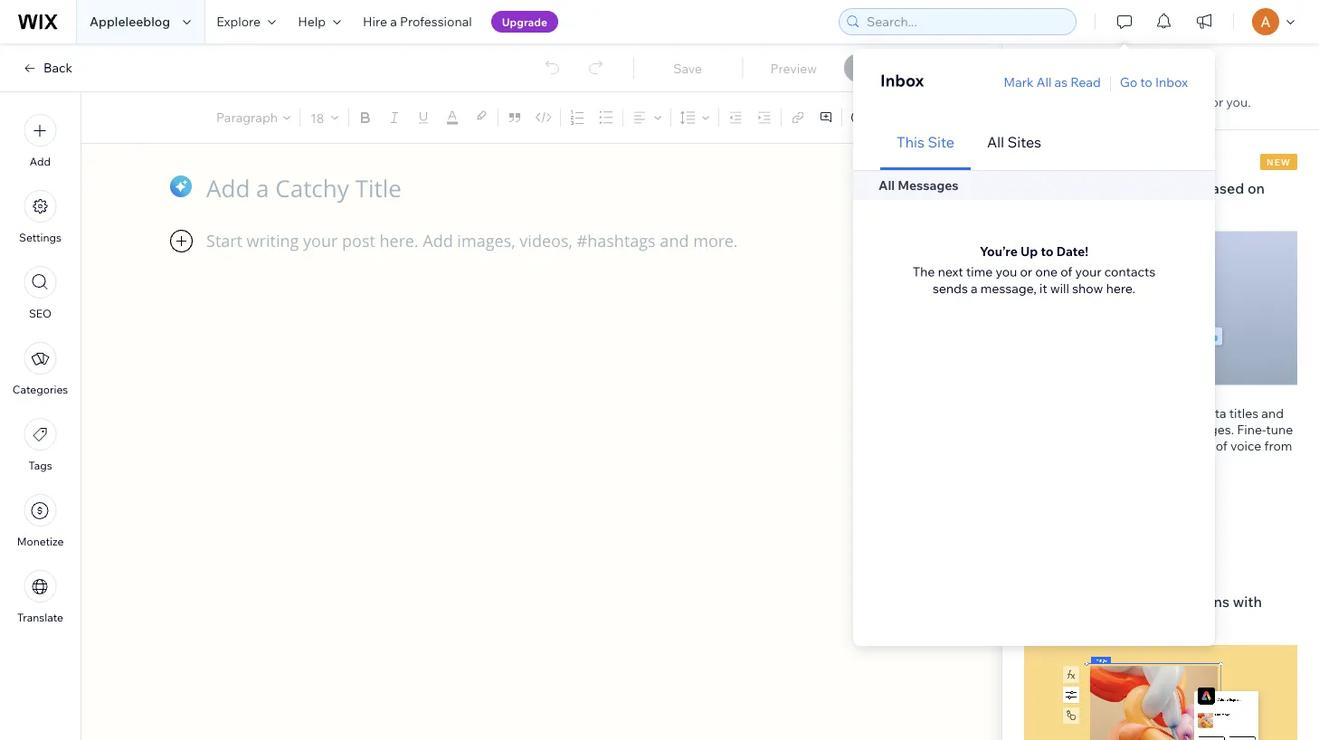 Task type: describe. For each thing, give the bounding box(es) containing it.
releases
[[1063, 68, 1131, 89]]

sends
[[933, 280, 968, 296]]

new releases product updates, personalized for you.
[[1025, 68, 1251, 110]]

to for create
[[1072, 179, 1086, 197]]

personalized
[[1129, 94, 1204, 110]]

categories button
[[12, 342, 68, 396]]

all for messages
[[879, 177, 895, 193]]

tune
[[1267, 421, 1294, 437]]

based
[[1203, 179, 1245, 197]]

help button
[[287, 0, 352, 43]]

a inside you're up to date! the next time you or one of your contacts sends a message, it will show here.
[[971, 280, 978, 296]]

add
[[30, 155, 51, 168]]

creations
[[1167, 593, 1230, 611]]

settings button
[[19, 190, 61, 244]]

fine-
[[1237, 421, 1267, 437]]

seo inside "button"
[[29, 307, 52, 320]]

time
[[966, 264, 993, 280]]

nov
[[1025, 159, 1042, 170]]

your inside enhance your digital creations with adobe express
[[1086, 593, 1117, 611]]

message,
[[981, 280, 1037, 296]]

on
[[1248, 179, 1265, 197]]

2 horizontal spatial of
[[1216, 438, 1228, 453]]

appleleeblog
[[90, 14, 170, 29]]

contacts
[[1105, 264, 1156, 280]]

the
[[913, 264, 935, 280]]

settings
[[19, 231, 61, 244]]

0 horizontal spatial inbox
[[881, 70, 924, 91]]

with inside enhance your digital creations with adobe express
[[1233, 593, 1263, 611]]

generate
[[1079, 405, 1132, 421]]

you
[[996, 264, 1018, 280]]

go
[[1120, 74, 1138, 90]]

professional
[[400, 14, 472, 29]]

from
[[1265, 438, 1293, 453]]

as
[[1055, 74, 1068, 90]]

updates,
[[1075, 94, 1126, 110]]

tags
[[1170, 179, 1200, 197]]

tags
[[28, 459, 52, 472]]

show
[[1073, 280, 1104, 296]]

create
[[1089, 179, 1133, 197]]

all for sites
[[987, 133, 1005, 151]]

descriptions
[[1025, 421, 1098, 437]]

your inside use ai to create seo tags based on your content
[[1025, 200, 1055, 219]]

for inside instantly generate optimized meta titles and descriptions for each of your pages. fine-tune with prompts and tailor the tone of voice from your seo panel.
[[1101, 421, 1117, 437]]

adobe
[[1025, 615, 1070, 633]]

read
[[1071, 74, 1101, 90]]

digital
[[1120, 593, 1163, 611]]

monetize button
[[17, 494, 64, 548]]

up
[[1021, 243, 1038, 259]]

upgrade button
[[491, 11, 558, 33]]

0 vertical spatial and
[[1262, 405, 1284, 421]]

tailor
[[1131, 438, 1161, 453]]

categories
[[12, 383, 68, 396]]

seo inside use ai to create seo tags based on your content
[[1136, 179, 1166, 197]]

you're up to date! the next time you or one of your contacts sends a message, it will show here.
[[913, 243, 1156, 296]]

all messages
[[879, 177, 959, 193]]

14,
[[1044, 159, 1056, 170]]

product
[[1025, 94, 1072, 110]]

1 horizontal spatial of
[[1151, 421, 1163, 437]]

to for date!
[[1041, 243, 1054, 259]]

go to inbox
[[1120, 74, 1188, 90]]

titles
[[1230, 405, 1259, 421]]

help
[[298, 14, 326, 29]]

voice
[[1231, 438, 1262, 453]]

ai
[[1054, 179, 1069, 197]]

this
[[897, 133, 925, 151]]

of inside you're up to date! the next time you or one of your contacts sends a message, it will show here.
[[1061, 264, 1073, 280]]

mark
[[1004, 74, 1034, 90]]



Task type: vqa. For each thing, say whether or not it's contained in the screenshot.
to to the right
yes



Task type: locate. For each thing, give the bounding box(es) containing it.
instantly
[[1025, 405, 1076, 421]]

1 vertical spatial all
[[987, 133, 1005, 151]]

1 vertical spatial for
[[1101, 421, 1117, 437]]

2 vertical spatial seo
[[1054, 454, 1080, 470]]

the
[[1164, 438, 1184, 453]]

translate
[[17, 611, 63, 625]]

of down pages.
[[1216, 438, 1228, 453]]

0 horizontal spatial and
[[1106, 438, 1128, 453]]

sites
[[1008, 133, 1042, 151]]

use
[[1025, 179, 1051, 197]]

seo left tags
[[1136, 179, 1166, 197]]

to right up
[[1041, 243, 1054, 259]]

1 horizontal spatial a
[[971, 280, 978, 296]]

0 vertical spatial all
[[1037, 74, 1052, 90]]

your up the
[[1166, 421, 1192, 437]]

prompts
[[1053, 438, 1103, 453]]

new
[[1025, 68, 1059, 89]]

it
[[1040, 280, 1048, 296]]

to inside go to inbox button
[[1141, 74, 1153, 90]]

you.
[[1227, 94, 1251, 110]]

inbox
[[881, 70, 924, 91], [1156, 74, 1188, 90]]

0 vertical spatial seo
[[1136, 179, 1166, 197]]

will
[[1051, 280, 1070, 296]]

instantly generate optimized meta titles and descriptions for each of your pages. fine-tune with prompts and tailor the tone of voice from your seo panel.
[[1025, 405, 1294, 470]]

optimized
[[1135, 405, 1194, 421]]

your inside you're up to date! the next time you or one of your contacts sends a message, it will show here.
[[1076, 264, 1102, 280]]

0 vertical spatial to
[[1141, 74, 1153, 90]]

content
[[1058, 200, 1111, 219]]

0 horizontal spatial to
[[1041, 243, 1054, 259]]

1 horizontal spatial inbox
[[1156, 74, 1188, 90]]

Add a Catchy Title text field
[[206, 172, 857, 204]]

1 vertical spatial seo
[[29, 307, 52, 320]]

2023
[[1058, 159, 1079, 170]]

a right 'hire'
[[390, 14, 397, 29]]

0 horizontal spatial all
[[879, 177, 895, 193]]

Search... field
[[862, 9, 1071, 34]]

or
[[1020, 264, 1033, 280]]

explore
[[216, 14, 261, 29]]

date!
[[1057, 243, 1089, 259]]

nov 14, 2023
[[1025, 159, 1079, 170]]

0 horizontal spatial for
[[1101, 421, 1117, 437]]

monetize
[[17, 535, 64, 548]]

hire a professional
[[363, 14, 472, 29]]

each
[[1120, 421, 1148, 437]]

of up will on the right of the page
[[1061, 264, 1073, 280]]

with
[[1025, 438, 1050, 453], [1233, 593, 1263, 611]]

with right the "creations"
[[1233, 593, 1263, 611]]

1 horizontal spatial seo
[[1054, 454, 1080, 470]]

for inside new releases product updates, personalized for you.
[[1207, 94, 1224, 110]]

and up panel.
[[1106, 438, 1128, 453]]

you're
[[980, 243, 1018, 259]]

for left you.
[[1207, 94, 1224, 110]]

2 horizontal spatial seo
[[1136, 179, 1166, 197]]

pages.
[[1195, 421, 1235, 437]]

1 horizontal spatial to
[[1072, 179, 1086, 197]]

panel.
[[1083, 454, 1119, 470]]

your up show at top right
[[1076, 264, 1102, 280]]

to right go
[[1141, 74, 1153, 90]]

1 vertical spatial a
[[971, 280, 978, 296]]

2 horizontal spatial all
[[1037, 74, 1052, 90]]

meta
[[1197, 405, 1227, 421]]

to inside you're up to date! the next time you or one of your contacts sends a message, it will show here.
[[1041, 243, 1054, 259]]

inbox inside button
[[1156, 74, 1188, 90]]

all inside button
[[1037, 74, 1052, 90]]

go to inbox button
[[1120, 74, 1188, 91]]

your down descriptions
[[1025, 454, 1051, 470]]

0 vertical spatial for
[[1207, 94, 1224, 110]]

None text field
[[206, 230, 876, 647]]

new
[[1267, 156, 1292, 167]]

0 horizontal spatial of
[[1061, 264, 1073, 280]]

a down time
[[971, 280, 978, 296]]

menu
[[0, 103, 81, 635]]

seo up categories button
[[29, 307, 52, 320]]

1 horizontal spatial for
[[1207, 94, 1224, 110]]

your up express
[[1086, 593, 1117, 611]]

messages
[[898, 177, 959, 193]]

1 vertical spatial to
[[1072, 179, 1086, 197]]

all left as
[[1037, 74, 1052, 90]]

all left the messages
[[879, 177, 895, 193]]

seo button
[[24, 266, 57, 320]]

plugin toolbar image
[[170, 230, 193, 253]]

all
[[1037, 74, 1052, 90], [987, 133, 1005, 151], [879, 177, 895, 193]]

enhance your digital creations with adobe express
[[1025, 593, 1263, 633]]

all left sites
[[987, 133, 1005, 151]]

of down optimized
[[1151, 421, 1163, 437]]

back
[[43, 60, 73, 76]]

2 vertical spatial all
[[879, 177, 895, 193]]

and up tune
[[1262, 405, 1284, 421]]

to inside use ai to create seo tags based on your content
[[1072, 179, 1086, 197]]

1 vertical spatial with
[[1233, 593, 1263, 611]]

site
[[928, 133, 955, 151]]

0 horizontal spatial with
[[1025, 438, 1050, 453]]

0 horizontal spatial seo
[[29, 307, 52, 320]]

hire a professional link
[[352, 0, 483, 43]]

one
[[1036, 264, 1058, 280]]

to
[[1141, 74, 1153, 90], [1072, 179, 1086, 197], [1041, 243, 1054, 259]]

0 horizontal spatial a
[[390, 14, 397, 29]]

mark all as read
[[1004, 74, 1101, 90]]

hire
[[363, 14, 387, 29]]

for
[[1207, 94, 1224, 110], [1101, 421, 1117, 437]]

0 vertical spatial with
[[1025, 438, 1050, 453]]

here.
[[1107, 280, 1136, 296]]

all sites
[[987, 133, 1042, 151]]

use ai to create seo tags based on your content
[[1025, 179, 1265, 219]]

a
[[390, 14, 397, 29], [971, 280, 978, 296]]

back button
[[22, 60, 73, 76]]

next
[[938, 264, 964, 280]]

inbox up this
[[881, 70, 924, 91]]

1 horizontal spatial with
[[1233, 593, 1263, 611]]

inbox up personalized
[[1156, 74, 1188, 90]]

your
[[1025, 200, 1055, 219], [1076, 264, 1102, 280], [1166, 421, 1192, 437], [1025, 454, 1051, 470], [1086, 593, 1117, 611]]

with down descriptions
[[1025, 438, 1050, 453]]

seo
[[1136, 179, 1166, 197], [29, 307, 52, 320], [1054, 454, 1080, 470]]

0 vertical spatial a
[[390, 14, 397, 29]]

2 horizontal spatial to
[[1141, 74, 1153, 90]]

tone
[[1186, 438, 1213, 453]]

1 horizontal spatial all
[[987, 133, 1005, 151]]

add button
[[24, 114, 57, 168]]

seo inside instantly generate optimized meta titles and descriptions for each of your pages. fine-tune with prompts and tailor the tone of voice from your seo panel.
[[1054, 454, 1080, 470]]

of
[[1061, 264, 1073, 280], [1151, 421, 1163, 437], [1216, 438, 1228, 453]]

tags button
[[24, 418, 57, 472]]

for down generate
[[1101, 421, 1117, 437]]

this site
[[897, 133, 955, 151]]

upgrade
[[502, 15, 548, 29]]

with inside instantly generate optimized meta titles and descriptions for each of your pages. fine-tune with prompts and tailor the tone of voice from your seo panel.
[[1025, 438, 1050, 453]]

express
[[1073, 615, 1127, 633]]

to right ai
[[1072, 179, 1086, 197]]

menu containing add
[[0, 103, 81, 635]]

your down the use
[[1025, 200, 1055, 219]]

translate button
[[17, 570, 63, 625]]

mark all as read button
[[1004, 74, 1101, 91]]

1 horizontal spatial and
[[1262, 405, 1284, 421]]

enhance
[[1025, 593, 1083, 611]]

seo down prompts
[[1054, 454, 1080, 470]]

2 vertical spatial to
[[1041, 243, 1054, 259]]

1 vertical spatial and
[[1106, 438, 1128, 453]]

and
[[1262, 405, 1284, 421], [1106, 438, 1128, 453]]



